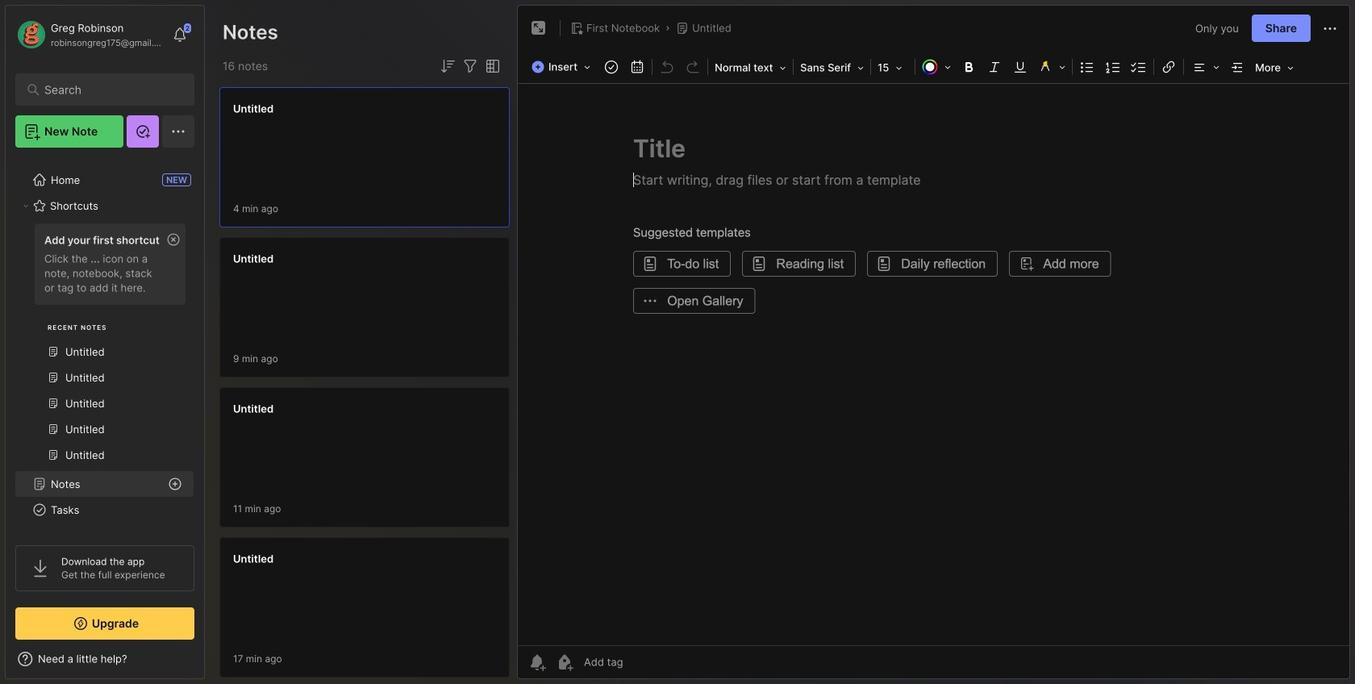 Task type: vqa. For each thing, say whether or not it's contained in the screenshot.
Expand Tags image
no



Task type: describe. For each thing, give the bounding box(es) containing it.
View options field
[[480, 56, 503, 76]]

Heading level field
[[710, 56, 792, 79]]

numbered list image
[[1102, 56, 1125, 78]]

italic image
[[984, 56, 1006, 78]]

add a reminder image
[[528, 653, 547, 672]]

calendar event image
[[626, 56, 649, 78]]

more actions image
[[1321, 19, 1340, 38]]

Font family field
[[796, 56, 869, 79]]

note window element
[[517, 5, 1351, 683]]

add tag image
[[555, 653, 575, 672]]

Font color field
[[918, 56, 956, 78]]

Search text field
[[44, 82, 173, 98]]

click to collapse image
[[204, 654, 216, 674]]

WHAT'S NEW field
[[6, 646, 204, 672]]

group inside tree
[[15, 219, 194, 478]]

add filters image
[[461, 56, 480, 76]]

tree inside main "element"
[[6, 157, 204, 671]]

Font size field
[[873, 56, 914, 79]]

expand note image
[[529, 19, 549, 38]]

insert link image
[[1158, 56, 1181, 78]]

Add tag field
[[583, 655, 704, 669]]

Account field
[[15, 19, 165, 51]]

underline image
[[1010, 56, 1032, 78]]



Task type: locate. For each thing, give the bounding box(es) containing it.
bold image
[[958, 56, 981, 78]]

More field
[[1251, 56, 1299, 79]]

Add filters field
[[461, 56, 480, 76]]

none search field inside main "element"
[[44, 80, 173, 99]]

More actions field
[[1321, 18, 1340, 38]]

Sort options field
[[438, 56, 458, 76]]

Note Editor text field
[[518, 83, 1350, 646]]

Highlight field
[[1034, 56, 1071, 78]]

None search field
[[44, 80, 173, 99]]

group
[[15, 219, 194, 478]]

checklist image
[[1128, 56, 1151, 78]]

Insert field
[[528, 56, 599, 78]]

indent image
[[1227, 56, 1249, 78]]

task image
[[600, 56, 623, 78]]

bulleted list image
[[1077, 56, 1099, 78]]

tree
[[6, 157, 204, 671]]

Alignment field
[[1186, 56, 1225, 78]]

main element
[[0, 0, 210, 684]]



